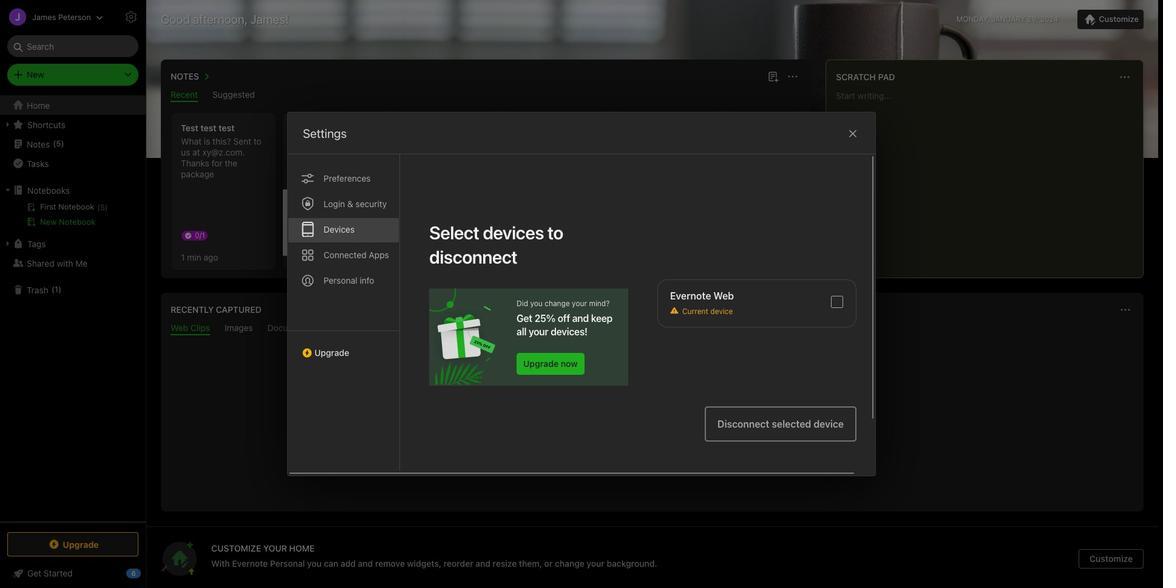 Task type: describe. For each thing, give the bounding box(es) containing it.
tab list for notes
[[163, 89, 809, 102]]

them,
[[519, 558, 542, 569]]

upgrade inside button
[[524, 358, 559, 369]]

did you change your mind? get 25% off and keep all your devices!
[[517, 299, 613, 337]]

expand tags image
[[3, 239, 13, 248]]

mauris
[[405, 180, 431, 190]]

home
[[289, 543, 315, 553]]

captured
[[216, 304, 262, 315]]

1 vertical spatial your
[[529, 326, 549, 337]]

your inside customize your home with evernote personal you can add and remove widgets, reorder and resize them, or change your background.
[[587, 558, 605, 569]]

1 horizontal spatial web
[[714, 290, 735, 301]]

apps
[[369, 250, 389, 260]]

bibendum
[[405, 191, 444, 201]]

test test test what is this? sent to us at xy@z.com. thanks for the package
[[181, 123, 262, 179]]

with
[[57, 258, 73, 268]]

1 horizontal spatial 1
[[181, 252, 185, 262]]

security
[[356, 199, 387, 209]]

fuam
[[430, 158, 450, 168]]

upgrade now button
[[517, 353, 585, 375]]

xy@z.com.
[[202, 147, 245, 157]]

1 horizontal spatial personal
[[324, 275, 358, 286]]

shared
[[27, 258, 55, 268]]

0 vertical spatial your
[[572, 299, 587, 308]]

thumbnail image for etiam fermentum luc tus ultrices. nam ve hicula fuam ac eleifend vulputate. mauris nisi orci, bibendum sed purus ac, dapibus cursus risus. proin maximus, augue qu...
[[426, 226, 468, 268]]

the inside 'test test test what is this? sent to us at xy@z.com. thanks for the package'
[[225, 158, 238, 168]]

shared with me link
[[0, 253, 145, 273]]

ve
[[473, 147, 486, 157]]

( for notes
[[53, 139, 56, 148]]

evernote inside customize your home with evernote personal you can add and remove widgets, reorder and resize them, or change your background.
[[232, 558, 268, 569]]

&
[[348, 199, 353, 209]]

save useful information from the web.
[[570, 427, 736, 438]]

recent tab
[[171, 89, 198, 102]]

29,
[[1028, 15, 1039, 24]]

etiam fermentum luc tus ultrices. nam ve hicula fuam ac eleifend vulputate. mauris nisi orci, bibendum sed purus ac, dapibus cursus risus. proin maximus, augue qu... button
[[395, 113, 499, 270]]

0 horizontal spatial and
[[358, 558, 373, 569]]

tree containing home
[[0, 95, 146, 521]]

at
[[193, 147, 200, 157]]

new button
[[7, 64, 139, 86]]

sent
[[234, 136, 251, 146]]

pad
[[879, 72, 896, 82]]

tags button
[[0, 234, 145, 253]]

web clips tab
[[171, 323, 210, 335]]

scratch pad button
[[834, 70, 896, 84]]

new for new
[[27, 69, 44, 80]]

you inside customize your home with evernote personal you can add and remove widgets, reorder and resize them, or change your background.
[[307, 558, 322, 569]]

disconnect
[[429, 246, 518, 267]]

this?
[[213, 136, 231, 146]]

suggested tab
[[213, 89, 255, 102]]

purus
[[463, 191, 485, 201]]

Search text field
[[16, 35, 130, 57]]

current device
[[683, 306, 734, 316]]

thumbnail image for untitled
[[283, 190, 388, 256]]

test inside editing some text... test test test test test test test test test hello world amiright
[[516, 147, 533, 157]]

upgrade for leftmost upgrade popup button
[[63, 539, 99, 549]]

editing some text... test test test test test test test test test hello world amiright button
[[507, 113, 611, 270]]

web inside tab
[[171, 323, 188, 333]]

audio tab
[[327, 323, 349, 335]]

your
[[263, 543, 287, 553]]

upgrade now
[[524, 358, 578, 369]]

widgets,
[[407, 558, 442, 569]]

1 min ago
[[181, 252, 218, 262]]

devices
[[483, 222, 544, 243]]

editing
[[516, 136, 543, 146]]

notes for notes ( 5 )
[[27, 139, 50, 149]]

) for trash
[[58, 284, 61, 294]]

tus
[[405, 136, 490, 157]]

0 vertical spatial customize
[[1100, 14, 1140, 24]]

maximus,
[[451, 213, 488, 223]]

background.
[[607, 558, 658, 569]]

customize your home with evernote personal you can add and remove widgets, reorder and resize them, or change your background.
[[211, 543, 658, 569]]

0 horizontal spatial upgrade button
[[7, 532, 139, 556]]

min
[[187, 252, 201, 262]]

cursus
[[452, 202, 478, 212]]

etiam fermentum luc tus ultrices. nam ve hicula fuam ac eleifend vulputate. mauris nisi orci, bibendum sed purus ac, dapibus cursus risus. proin maximus, augue qu...
[[405, 136, 490, 234]]

new for new notebook
[[40, 217, 57, 227]]

selected
[[772, 419, 812, 429]]

connected
[[324, 250, 367, 260]]

clips
[[191, 323, 210, 333]]

ac
[[452, 158, 461, 168]]

reorder
[[444, 558, 474, 569]]

1 vertical spatial customize
[[1090, 553, 1134, 564]]

images
[[225, 323, 253, 333]]

select
[[429, 222, 480, 243]]

you inside did you change your mind? get 25% off and keep all your devices!
[[531, 299, 543, 308]]

expand notebooks image
[[3, 185, 13, 195]]

me
[[76, 258, 88, 268]]

is
[[204, 136, 210, 146]]

untitled button
[[283, 113, 388, 270]]

device inside button
[[814, 419, 844, 429]]

ultrices.
[[419, 147, 450, 157]]

settings
[[303, 126, 347, 140]]

new notebook group
[[0, 200, 145, 234]]

to inside 'test test test what is this? sent to us at xy@z.com. thanks for the package'
[[254, 136, 262, 146]]

world
[[539, 169, 562, 179]]

ac,
[[405, 202, 416, 212]]

monday, january 29, 2024
[[957, 15, 1059, 24]]

1 horizontal spatial and
[[476, 558, 491, 569]]

untitled
[[293, 123, 326, 133]]

from
[[675, 427, 696, 438]]

( for trash
[[51, 284, 55, 294]]

notes ( 5 )
[[27, 139, 64, 149]]

what
[[181, 136, 202, 146]]

audio
[[327, 323, 349, 333]]

for
[[212, 158, 223, 168]]

connected apps
[[324, 250, 389, 260]]



Task type: locate. For each thing, give the bounding box(es) containing it.
1 vertical spatial the
[[698, 427, 713, 438]]

0 vertical spatial test
[[181, 123, 198, 133]]

( down shortcuts
[[53, 139, 56, 148]]

0 vertical spatial 1
[[181, 252, 185, 262]]

scratch pad
[[837, 72, 896, 82]]

your left background.
[[587, 558, 605, 569]]

emails tab
[[364, 323, 389, 335]]

1 vertical spatial to
[[548, 222, 564, 243]]

device down "evernote web"
[[711, 306, 734, 316]]

0 horizontal spatial web
[[171, 323, 188, 333]]

settings image
[[124, 10, 139, 24]]

None search field
[[16, 35, 130, 57]]

1 vertical spatial )
[[58, 284, 61, 294]]

disconnect
[[718, 419, 770, 429]]

) inside notes ( 5 )
[[61, 139, 64, 148]]

customize
[[1100, 14, 1140, 24], [1090, 553, 1134, 564]]

0 horizontal spatial 1
[[55, 284, 58, 294]]

web clips
[[171, 323, 210, 333]]

login & security
[[324, 199, 387, 209]]

to right devices
[[548, 222, 564, 243]]

1 vertical spatial upgrade
[[524, 358, 559, 369]]

0 vertical spatial device
[[711, 306, 734, 316]]

2 vertical spatial upgrade
[[63, 539, 99, 549]]

you
[[531, 299, 543, 308], [307, 558, 322, 569]]

devices!
[[551, 326, 588, 337]]

recent
[[171, 89, 198, 100]]

remove
[[375, 558, 405, 569]]

1 horizontal spatial you
[[531, 299, 543, 308]]

to right sent
[[254, 136, 262, 146]]

save
[[570, 427, 591, 438]]

now
[[561, 358, 578, 369]]

the right from in the bottom of the page
[[698, 427, 713, 438]]

to
[[254, 136, 262, 146], [548, 222, 564, 243]]

0 horizontal spatial you
[[307, 558, 322, 569]]

0 horizontal spatial to
[[254, 136, 262, 146]]

1 vertical spatial test
[[516, 147, 533, 157]]

tab list for recently captured
[[163, 323, 1142, 335]]

tree
[[0, 95, 146, 521]]

0 horizontal spatial evernote
[[232, 558, 268, 569]]

notes inside button
[[171, 71, 199, 81]]

the down xy@z.com.
[[225, 158, 238, 168]]

( inside notes ( 5 )
[[53, 139, 56, 148]]

) right trash
[[58, 284, 61, 294]]

hicula
[[405, 147, 486, 168]]

Start writing… text field
[[837, 91, 1143, 268]]

new
[[27, 69, 44, 80], [40, 217, 57, 227]]

2 horizontal spatial upgrade
[[524, 358, 559, 369]]

you left can on the bottom left
[[307, 558, 322, 569]]

thumbnail image
[[283, 190, 388, 256], [426, 226, 468, 268], [538, 226, 580, 268]]

change inside did you change your mind? get 25% off and keep all your devices!
[[545, 299, 570, 308]]

upgrade
[[315, 347, 349, 358], [524, 358, 559, 369], [63, 539, 99, 549]]

devices
[[324, 224, 355, 234]]

0 vertical spatial )
[[61, 139, 64, 148]]

test down editing
[[516, 147, 533, 157]]

1 horizontal spatial upgrade
[[315, 347, 349, 358]]

1 horizontal spatial to
[[548, 222, 564, 243]]

1 vertical spatial 1
[[55, 284, 58, 294]]

change up off
[[545, 299, 570, 308]]

and right off
[[573, 313, 589, 324]]

notes up recent
[[171, 71, 199, 81]]

1 vertical spatial notes
[[27, 139, 50, 149]]

1 vertical spatial upgrade button
[[7, 532, 139, 556]]

to inside "select devices to disconnect"
[[548, 222, 564, 243]]

login
[[324, 199, 345, 209]]

2 horizontal spatial and
[[573, 313, 589, 324]]

1 horizontal spatial notes
[[171, 71, 199, 81]]

tab list
[[163, 89, 809, 102], [288, 154, 400, 471], [163, 323, 1142, 335]]

your left mind?
[[572, 299, 587, 308]]

recently
[[171, 304, 214, 315]]

you right did on the left bottom
[[531, 299, 543, 308]]

dapibus
[[419, 202, 450, 212]]

text...
[[569, 136, 592, 146]]

sed
[[446, 191, 460, 201]]

0 vertical spatial upgrade
[[315, 347, 349, 358]]

january
[[992, 15, 1026, 24]]

) for notes
[[61, 139, 64, 148]]

0 horizontal spatial device
[[711, 306, 734, 316]]

1 left the min
[[181, 252, 185, 262]]

1 horizontal spatial the
[[698, 427, 713, 438]]

close image
[[846, 126, 861, 141]]

new up home
[[27, 69, 44, 80]]

0 vertical spatial web
[[714, 290, 735, 301]]

trash ( 1 )
[[27, 284, 61, 295]]

0 horizontal spatial upgrade
[[63, 539, 99, 549]]

web left clips
[[171, 323, 188, 333]]

1 horizontal spatial upgrade button
[[288, 330, 400, 363]]

evernote down customize
[[232, 558, 268, 569]]

0 horizontal spatial thumbnail image
[[283, 190, 388, 256]]

change right or
[[555, 558, 585, 569]]

images tab
[[225, 323, 253, 335]]

thanks
[[181, 158, 209, 168]]

documents tab
[[268, 323, 312, 335]]

james!
[[251, 12, 289, 26]]

risus.
[[405, 213, 426, 223]]

with
[[211, 558, 230, 569]]

0 horizontal spatial the
[[225, 158, 238, 168]]

recently captured
[[171, 304, 262, 315]]

trash
[[27, 285, 48, 295]]

1 vertical spatial evernote
[[232, 558, 268, 569]]

) inside trash ( 1 )
[[58, 284, 61, 294]]

evernote web
[[671, 290, 735, 301]]

) down shortcuts button
[[61, 139, 64, 148]]

current
[[683, 306, 709, 316]]

information
[[623, 427, 673, 438]]

personal
[[324, 275, 358, 286], [270, 558, 305, 569]]

1 horizontal spatial thumbnail image
[[426, 226, 468, 268]]

web
[[714, 290, 735, 301], [171, 323, 188, 333]]

get
[[517, 313, 533, 324]]

shortcuts button
[[0, 115, 145, 134]]

new notebook button
[[0, 214, 145, 229]]

1 vertical spatial you
[[307, 558, 322, 569]]

notebook
[[59, 217, 96, 227]]

tags
[[27, 238, 46, 249]]

new inside "new notebook" button
[[40, 217, 57, 227]]

notes inside notes ( 5 )
[[27, 139, 50, 149]]

1 vertical spatial change
[[555, 558, 585, 569]]

tasks button
[[0, 154, 145, 173]]

notes up tasks
[[27, 139, 50, 149]]

( inside trash ( 1 )
[[51, 284, 55, 294]]

notes button
[[168, 69, 214, 84]]

qu...
[[431, 224, 448, 234]]

0 vertical spatial change
[[545, 299, 570, 308]]

0 horizontal spatial notes
[[27, 139, 50, 149]]

thumbnail image inside etiam fermentum luc tus ultrices. nam ve hicula fuam ac eleifend vulputate. mauris nisi orci, bibendum sed purus ac, dapibus cursus risus. proin maximus, augue qu... button
[[426, 226, 468, 268]]

home
[[27, 100, 50, 110]]

change
[[545, 299, 570, 308], [555, 558, 585, 569]]

test up what
[[181, 123, 198, 133]]

package
[[181, 169, 214, 179]]

web.
[[715, 427, 736, 438]]

1 vertical spatial (
[[51, 284, 55, 294]]

can
[[324, 558, 339, 569]]

and left resize
[[476, 558, 491, 569]]

0 vertical spatial personal
[[324, 275, 358, 286]]

evernote up current
[[671, 290, 712, 301]]

1 vertical spatial personal
[[270, 558, 305, 569]]

new up tags at the left
[[40, 217, 57, 227]]

personal down connected
[[324, 275, 358, 286]]

etiam
[[405, 136, 426, 146]]

device right selected
[[814, 419, 844, 429]]

tab list containing preferences
[[288, 154, 400, 471]]

0 vertical spatial to
[[254, 136, 262, 146]]

web up current device
[[714, 290, 735, 301]]

0/1
[[195, 231, 205, 240]]

tab list containing web clips
[[163, 323, 1142, 335]]

2 horizontal spatial thumbnail image
[[538, 226, 580, 268]]

afternoon,
[[193, 12, 248, 26]]

thumbnail image inside the editing some text... test test test test test test test test test hello world amiright button
[[538, 226, 580, 268]]

2 vertical spatial your
[[587, 558, 605, 569]]

0 vertical spatial new
[[27, 69, 44, 80]]

test inside 'test test test what is this? sent to us at xy@z.com. thanks for the package'
[[181, 123, 198, 133]]

info
[[360, 275, 375, 286]]

1 inside trash ( 1 )
[[55, 284, 58, 294]]

us
[[181, 147, 190, 157]]

new inside new popup button
[[27, 69, 44, 80]]

monday,
[[957, 15, 990, 24]]

editing some text... test test test test test test test test test hello world amiright
[[516, 136, 601, 179]]

fermentum
[[429, 136, 472, 146]]

1 horizontal spatial evernote
[[671, 290, 712, 301]]

upgrade for the right upgrade popup button
[[315, 347, 349, 358]]

emails
[[364, 323, 389, 333]]

augue
[[405, 224, 429, 234]]

2024
[[1041, 15, 1059, 24]]

0 vertical spatial notes
[[171, 71, 199, 81]]

orci,
[[449, 180, 466, 190]]

1 right trash
[[55, 284, 58, 294]]

25%
[[535, 313, 556, 324]]

luc
[[474, 136, 490, 146]]

useful
[[593, 427, 620, 438]]

0 horizontal spatial test
[[181, 123, 198, 133]]

0 vertical spatial upgrade button
[[288, 330, 400, 363]]

your down '25%'
[[529, 326, 549, 337]]

change inside customize your home with evernote personal you can add and remove widgets, reorder and resize them, or change your background.
[[555, 558, 585, 569]]

tab list containing recent
[[163, 89, 809, 102]]

( right trash
[[51, 284, 55, 294]]

amiright
[[564, 169, 596, 179]]

5
[[56, 139, 61, 148]]

1 vertical spatial device
[[814, 419, 844, 429]]

good afternoon, james!
[[161, 12, 289, 26]]

and right "add"
[[358, 558, 373, 569]]

0 vertical spatial evernote
[[671, 290, 712, 301]]

notebooks link
[[0, 180, 145, 200]]

test
[[181, 123, 198, 133], [516, 147, 533, 157]]

nam
[[453, 147, 471, 157]]

1 horizontal spatial device
[[814, 419, 844, 429]]

1 vertical spatial web
[[171, 323, 188, 333]]

home link
[[0, 95, 146, 115]]

notebooks
[[27, 185, 70, 195]]

0 vertical spatial you
[[531, 299, 543, 308]]

and inside did you change your mind? get 25% off and keep all your devices!
[[573, 313, 589, 324]]

1 horizontal spatial test
[[516, 147, 533, 157]]

did
[[517, 299, 529, 308]]

personal down "your"
[[270, 558, 305, 569]]

0 vertical spatial (
[[53, 139, 56, 148]]

notes for notes
[[171, 71, 199, 81]]

some
[[546, 136, 567, 146]]

1 vertical spatial customize button
[[1080, 549, 1145, 569]]

the
[[225, 158, 238, 168], [698, 427, 713, 438]]

0 vertical spatial customize button
[[1078, 10, 1145, 29]]

personal inside customize your home with evernote personal you can add and remove widgets, reorder and resize them, or change your background.
[[270, 558, 305, 569]]

0 horizontal spatial personal
[[270, 558, 305, 569]]

nisi
[[433, 180, 446, 190]]

1
[[181, 252, 185, 262], [55, 284, 58, 294]]

1 vertical spatial new
[[40, 217, 57, 227]]

0 vertical spatial the
[[225, 158, 238, 168]]

select devices to disconnect
[[429, 222, 564, 267]]

resize
[[493, 558, 517, 569]]



Task type: vqa. For each thing, say whether or not it's contained in the screenshot.
New popup button
yes



